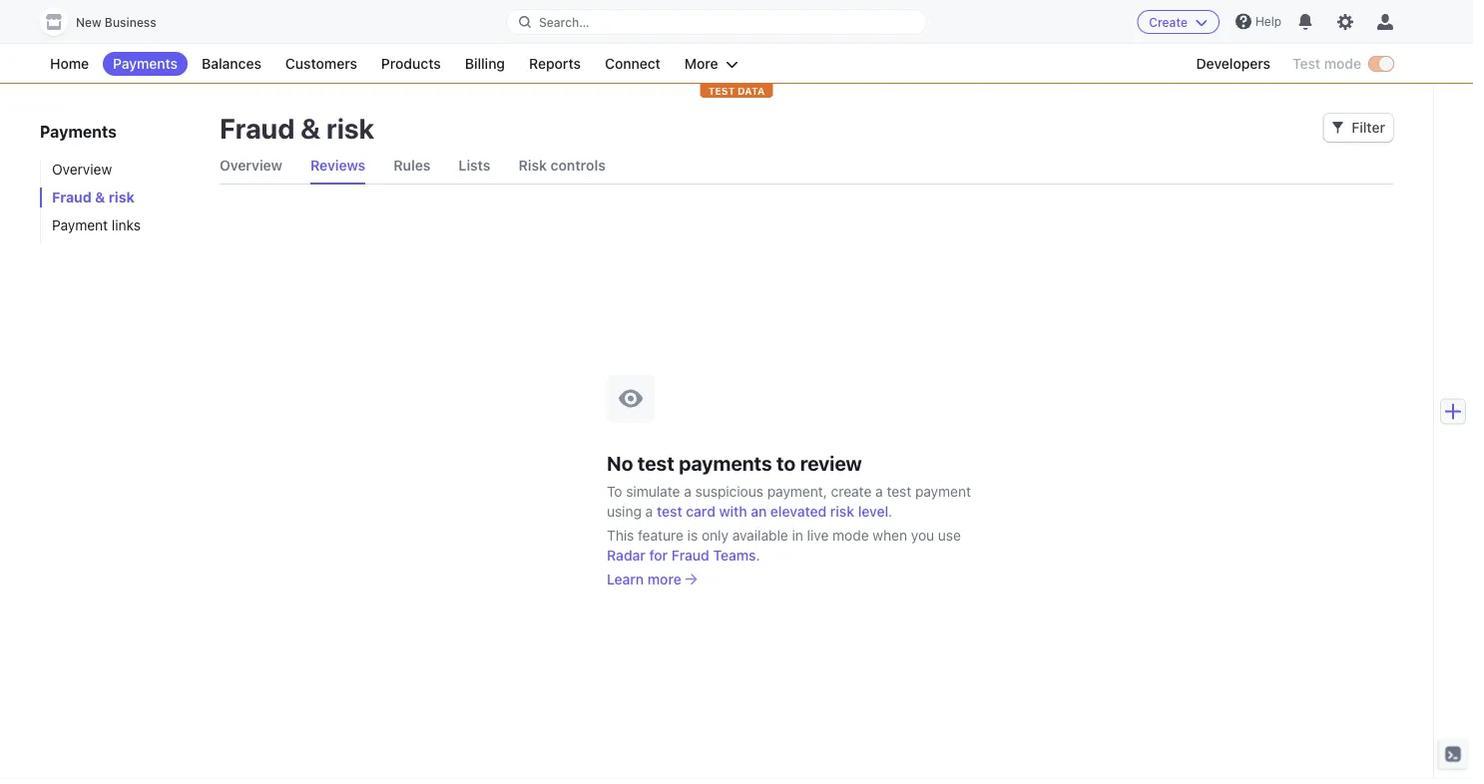 Task type: vqa. For each thing, say whether or not it's contained in the screenshot.
Default
no



Task type: describe. For each thing, give the bounding box(es) containing it.
level
[[858, 503, 889, 520]]

customers link
[[275, 52, 367, 76]]

reports
[[529, 55, 581, 72]]

is
[[688, 527, 698, 544]]

an
[[751, 503, 767, 520]]

fraud inside this feature is only available in live mode when you use radar for fraud teams .
[[672, 547, 710, 564]]

available
[[733, 527, 788, 544]]

customers
[[285, 55, 357, 72]]

new business button
[[40, 8, 176, 36]]

overview link for fraud & risk
[[40, 160, 200, 180]]

test mode
[[1293, 55, 1362, 72]]

live
[[807, 527, 829, 544]]

products link
[[371, 52, 451, 76]]

billing link
[[455, 52, 515, 76]]

tab list containing overview
[[220, 148, 1394, 185]]

radar
[[607, 547, 646, 564]]

test
[[1293, 55, 1321, 72]]

to
[[777, 452, 796, 475]]

when
[[873, 527, 908, 544]]

to simulate a suspicious payment, create a test payment using a
[[607, 483, 971, 520]]

payment links
[[52, 217, 141, 234]]

2 horizontal spatial a
[[876, 483, 883, 500]]

connect link
[[595, 52, 671, 76]]

overview link for reviews
[[220, 148, 283, 184]]

feature
[[638, 527, 684, 544]]

0 vertical spatial test
[[638, 452, 675, 475]]

more button
[[675, 52, 748, 76]]

test data
[[708, 85, 765, 96]]

links
[[112, 217, 141, 234]]

new business
[[76, 15, 156, 29]]

this
[[607, 527, 634, 544]]

rules
[[394, 157, 431, 174]]

using
[[607, 503, 642, 520]]

you
[[911, 527, 935, 544]]

0 vertical spatial .
[[889, 503, 893, 520]]

1 horizontal spatial mode
[[1325, 55, 1362, 72]]

payments link
[[103, 52, 188, 76]]

1 vertical spatial fraud
[[52, 189, 92, 206]]

controls
[[551, 157, 606, 174]]

learn more link
[[607, 570, 698, 590]]

learn more
[[607, 571, 682, 588]]

no test payments to review
[[607, 452, 862, 475]]

rules link
[[394, 148, 431, 184]]

review
[[800, 452, 862, 475]]

lists link
[[459, 148, 491, 184]]

filter button
[[1324, 114, 1394, 142]]

test card with an elevated risk level .
[[657, 503, 893, 520]]



Task type: locate. For each thing, give the bounding box(es) containing it.
learn
[[607, 571, 644, 588]]

0 vertical spatial &
[[301, 111, 321, 144]]

2 vertical spatial test
[[657, 503, 683, 520]]

payment links link
[[40, 216, 200, 236]]

overview link left reviews link
[[220, 148, 283, 184]]

1 horizontal spatial overview
[[220, 157, 283, 174]]

elevated
[[771, 503, 827, 520]]

products
[[381, 55, 441, 72]]

mode inside this feature is only available in live mode when you use radar for fraud teams .
[[833, 527, 869, 544]]

Search… search field
[[507, 9, 926, 34]]

test card with an elevated risk level link
[[657, 502, 889, 522]]

simulate
[[626, 483, 680, 500]]

0 vertical spatial risk
[[327, 111, 374, 144]]

& up payment links
[[95, 189, 105, 206]]

0 horizontal spatial fraud
[[52, 189, 92, 206]]

0 horizontal spatial overview
[[52, 161, 112, 178]]

card
[[686, 503, 716, 520]]

new
[[76, 15, 101, 29]]

connect
[[605, 55, 661, 72]]

2 horizontal spatial fraud
[[672, 547, 710, 564]]

fraud up payment
[[52, 189, 92, 206]]

developers
[[1197, 55, 1271, 72]]

developers link
[[1187, 52, 1281, 76]]

payments
[[113, 55, 178, 72], [40, 122, 117, 141]]

fraud & risk up payment links
[[52, 189, 135, 206]]

1 horizontal spatial overview link
[[220, 148, 283, 184]]

0 vertical spatial payments
[[113, 55, 178, 72]]

1 horizontal spatial .
[[889, 503, 893, 520]]

test
[[638, 452, 675, 475], [887, 483, 912, 500], [657, 503, 683, 520]]

& up the "reviews"
[[301, 111, 321, 144]]

0 horizontal spatial mode
[[833, 527, 869, 544]]

test up simulate
[[638, 452, 675, 475]]

radar for fraud teams link
[[607, 546, 756, 566]]

payment
[[915, 483, 971, 500]]

1 vertical spatial test
[[887, 483, 912, 500]]

for
[[649, 547, 668, 564]]

test inside to simulate a suspicious payment, create a test payment using a
[[887, 483, 912, 500]]

payments inside payments link
[[113, 55, 178, 72]]

only
[[702, 527, 729, 544]]

. up when
[[889, 503, 893, 520]]

risk
[[327, 111, 374, 144], [109, 189, 135, 206], [831, 503, 855, 520]]

test up level
[[887, 483, 912, 500]]

more
[[648, 571, 682, 588]]

with
[[719, 503, 747, 520]]

2 vertical spatial risk
[[831, 503, 855, 520]]

payment
[[52, 217, 108, 234]]

mode
[[1325, 55, 1362, 72], [833, 527, 869, 544]]

a up card
[[684, 483, 692, 500]]

svg image
[[1332, 122, 1344, 134]]

1 vertical spatial fraud & risk
[[52, 189, 135, 206]]

1 horizontal spatial a
[[684, 483, 692, 500]]

reports link
[[519, 52, 591, 76]]

create
[[1149, 15, 1188, 29]]

1 horizontal spatial fraud & risk
[[220, 111, 374, 144]]

Search… text field
[[507, 9, 926, 34]]

. inside this feature is only available in live mode when you use radar for fraud teams .
[[756, 547, 760, 564]]

fraud
[[220, 111, 295, 144], [52, 189, 92, 206], [672, 547, 710, 564]]

1 vertical spatial mode
[[833, 527, 869, 544]]

1 vertical spatial risk
[[109, 189, 135, 206]]

in
[[792, 527, 804, 544]]

overview up fraud & risk link
[[52, 161, 112, 178]]

.
[[889, 503, 893, 520], [756, 547, 760, 564]]

overview inside "tab list"
[[220, 157, 283, 174]]

risk up payment links link
[[109, 189, 135, 206]]

billing
[[465, 55, 505, 72]]

this feature is only available in live mode when you use radar for fraud teams .
[[607, 527, 961, 564]]

. down the available
[[756, 547, 760, 564]]

teams
[[713, 547, 756, 564]]

home link
[[40, 52, 99, 76]]

to
[[607, 483, 622, 500]]

risk inside fraud & risk link
[[109, 189, 135, 206]]

fraud down is
[[672, 547, 710, 564]]

no
[[607, 452, 633, 475]]

a
[[684, 483, 692, 500], [876, 483, 883, 500], [646, 503, 653, 520]]

mode right test
[[1325, 55, 1362, 72]]

overview for fraud & risk
[[52, 161, 112, 178]]

overview
[[220, 157, 283, 174], [52, 161, 112, 178]]

help button
[[1228, 5, 1290, 37]]

risk
[[519, 157, 547, 174]]

fraud & risk up the "reviews"
[[220, 111, 374, 144]]

reviews link
[[310, 148, 366, 184]]

help
[[1256, 14, 1282, 28]]

balances link
[[192, 52, 271, 76]]

lists
[[459, 157, 491, 174]]

fraud & risk
[[220, 111, 374, 144], [52, 189, 135, 206]]

create button
[[1137, 10, 1220, 34]]

a down simulate
[[646, 503, 653, 520]]

create
[[831, 483, 872, 500]]

0 horizontal spatial risk
[[109, 189, 135, 206]]

test up 'feature'
[[657, 503, 683, 520]]

0 horizontal spatial overview link
[[40, 160, 200, 180]]

0 horizontal spatial .
[[756, 547, 760, 564]]

2 horizontal spatial risk
[[831, 503, 855, 520]]

risk up the "reviews"
[[327, 111, 374, 144]]

1 horizontal spatial risk
[[327, 111, 374, 144]]

risk controls
[[519, 157, 606, 174]]

mode right live
[[833, 527, 869, 544]]

overview for reviews
[[220, 157, 283, 174]]

2 vertical spatial fraud
[[672, 547, 710, 564]]

0 vertical spatial fraud & risk
[[220, 111, 374, 144]]

filter
[[1352, 119, 1386, 136]]

fraud down balances link
[[220, 111, 295, 144]]

use
[[938, 527, 961, 544]]

payments
[[679, 452, 772, 475]]

business
[[105, 15, 156, 29]]

& inside fraud & risk link
[[95, 189, 105, 206]]

1 vertical spatial .
[[756, 547, 760, 564]]

0 horizontal spatial fraud & risk
[[52, 189, 135, 206]]

&
[[301, 111, 321, 144], [95, 189, 105, 206]]

0 vertical spatial fraud
[[220, 111, 295, 144]]

1 vertical spatial &
[[95, 189, 105, 206]]

test
[[708, 85, 735, 96]]

data
[[738, 85, 765, 96]]

a up level
[[876, 483, 883, 500]]

payment,
[[768, 483, 827, 500]]

0 horizontal spatial a
[[646, 503, 653, 520]]

more
[[685, 55, 718, 72]]

risk controls link
[[519, 148, 606, 184]]

balances
[[202, 55, 261, 72]]

overview left the "reviews"
[[220, 157, 283, 174]]

reviews
[[310, 157, 366, 174]]

payments down the home link at the top of page
[[40, 122, 117, 141]]

0 vertical spatial mode
[[1325, 55, 1362, 72]]

tab list
[[220, 148, 1394, 185]]

1 vertical spatial payments
[[40, 122, 117, 141]]

1 horizontal spatial fraud
[[220, 111, 295, 144]]

suspicious
[[695, 483, 764, 500]]

search…
[[539, 15, 590, 29]]

overview link
[[220, 148, 283, 184], [40, 160, 200, 180]]

risk down create
[[831, 503, 855, 520]]

payments down 'business'
[[113, 55, 178, 72]]

home
[[50, 55, 89, 72]]

1 horizontal spatial &
[[301, 111, 321, 144]]

overview link up fraud & risk link
[[40, 160, 200, 180]]

0 horizontal spatial &
[[95, 189, 105, 206]]

fraud & risk link
[[40, 188, 200, 208]]



